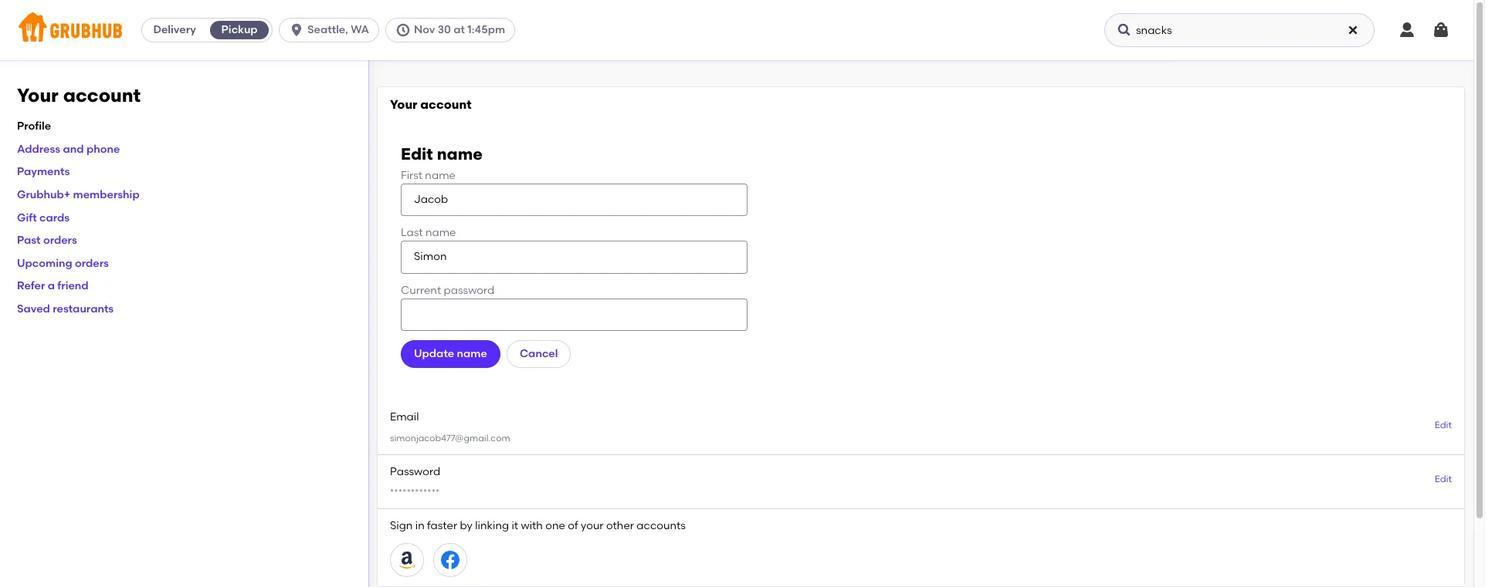 Task type: describe. For each thing, give the bounding box(es) containing it.
update
[[414, 348, 454, 361]]

cards
[[39, 211, 70, 225]]

profile
[[17, 120, 51, 133]]

edit for password's edit button
[[1435, 475, 1453, 486]]

and
[[63, 143, 84, 156]]

sign in faster by linking it with one of your other accounts
[[390, 520, 686, 533]]

your inside edit name form
[[390, 97, 418, 112]]

name for edit name
[[437, 144, 483, 163]]

Last name text field
[[401, 241, 748, 274]]

in
[[415, 520, 425, 533]]

gift
[[17, 211, 37, 225]]

update name button
[[401, 341, 501, 369]]

name for last name
[[426, 226, 456, 240]]

first
[[401, 169, 423, 182]]

login with amazon image
[[398, 552, 416, 570]]

with
[[521, 520, 543, 533]]

name for first name
[[425, 169, 456, 182]]

last
[[401, 226, 423, 240]]

edit for edit name
[[401, 144, 433, 163]]

saved
[[17, 303, 50, 316]]

last name
[[401, 226, 456, 240]]

gift cards
[[17, 211, 70, 225]]

address
[[17, 143, 60, 156]]

delivery button
[[142, 18, 207, 42]]

refer a friend link
[[17, 280, 89, 293]]

grubhub+ membership
[[17, 189, 140, 202]]

edit name form
[[378, 87, 1465, 587]]

orders for upcoming orders
[[75, 257, 109, 270]]

nov 30 at 1:45pm button
[[386, 18, 522, 42]]

of
[[568, 520, 578, 533]]

wa
[[351, 23, 369, 36]]

0 horizontal spatial your account
[[17, 84, 141, 107]]

email
[[390, 411, 419, 424]]

gift cards link
[[17, 211, 70, 225]]

address and phone
[[17, 143, 120, 156]]

phone
[[86, 143, 120, 156]]

nov
[[414, 23, 435, 36]]

membership
[[73, 189, 140, 202]]

seattle,
[[308, 23, 348, 36]]

cancel button
[[507, 341, 571, 369]]

sign
[[390, 520, 413, 533]]

grubhub+
[[17, 189, 70, 202]]

main navigation navigation
[[0, 0, 1474, 60]]

svg image inside nov 30 at 1:45pm button
[[396, 22, 411, 38]]

seattle, wa button
[[279, 18, 386, 42]]

by
[[460, 520, 473, 533]]

friend
[[57, 280, 89, 293]]

account inside edit name form
[[421, 97, 472, 112]]

edit name
[[401, 144, 483, 163]]

restaurants
[[53, 303, 114, 316]]



Task type: vqa. For each thing, say whether or not it's contained in the screenshot.
'our'
no



Task type: locate. For each thing, give the bounding box(es) containing it.
edit button for email
[[1435, 420, 1453, 433]]

saved restaurants link
[[17, 303, 114, 316]]

edit button for password
[[1435, 474, 1453, 487]]

account
[[63, 84, 141, 107], [421, 97, 472, 112]]

0 horizontal spatial svg image
[[396, 22, 411, 38]]

your account up and
[[17, 84, 141, 107]]

upcoming orders link
[[17, 257, 109, 270]]

your
[[581, 520, 604, 533]]

profile link
[[17, 120, 51, 133]]

your
[[17, 84, 59, 107], [390, 97, 418, 112]]

address and phone link
[[17, 143, 120, 156]]

it
[[512, 520, 519, 533]]

name up first name
[[437, 144, 483, 163]]

1 horizontal spatial your
[[390, 97, 418, 112]]

linking
[[475, 520, 509, 533]]

password
[[444, 284, 495, 297]]

your up edit name
[[390, 97, 418, 112]]

one
[[546, 520, 566, 533]]

update name
[[414, 348, 487, 361]]

your account inside edit name form
[[390, 97, 472, 112]]

svg image
[[396, 22, 411, 38], [1347, 24, 1360, 36]]

orders up upcoming orders link
[[43, 234, 77, 247]]

first name
[[401, 169, 456, 182]]

delivery
[[153, 23, 196, 36]]

pickup button
[[207, 18, 272, 42]]

0 vertical spatial edit button
[[1435, 420, 1453, 433]]

orders for past orders
[[43, 234, 77, 247]]

1 horizontal spatial your account
[[390, 97, 472, 112]]

current password
[[401, 284, 495, 297]]

refer
[[17, 280, 45, 293]]

name inside button
[[457, 348, 487, 361]]

svg image
[[1398, 21, 1417, 39], [1432, 21, 1451, 39], [289, 22, 305, 38], [1117, 22, 1133, 38]]

1 vertical spatial edit button
[[1435, 474, 1453, 487]]

accounts
[[637, 520, 686, 533]]

1 edit button from the top
[[1435, 420, 1453, 433]]

1:45pm
[[468, 23, 505, 36]]

0 vertical spatial orders
[[43, 234, 77, 247]]

1 horizontal spatial account
[[421, 97, 472, 112]]

Current password password field
[[401, 299, 748, 332]]

password
[[390, 466, 441, 479]]

payments link
[[17, 166, 70, 179]]

account up phone
[[63, 84, 141, 107]]

your up profile link
[[17, 84, 59, 107]]

seattle, wa
[[308, 23, 369, 36]]

past orders
[[17, 234, 77, 247]]

past orders link
[[17, 234, 77, 247]]

2 edit button from the top
[[1435, 474, 1453, 487]]

simonjacob477@gmail.com
[[390, 433, 510, 444]]

your account up edit name
[[390, 97, 472, 112]]

svg image inside seattle, wa button
[[289, 22, 305, 38]]

your account
[[17, 84, 141, 107], [390, 97, 472, 112]]

30
[[438, 23, 451, 36]]

other
[[606, 520, 634, 533]]

faster
[[427, 520, 457, 533]]

login with facebook image
[[441, 552, 460, 570]]

1 horizontal spatial svg image
[[1347, 24, 1360, 36]]

edit button
[[1435, 420, 1453, 433], [1435, 474, 1453, 487]]

name for update name
[[457, 348, 487, 361]]

a
[[48, 280, 55, 293]]

upcoming orders
[[17, 257, 109, 270]]

account up edit name
[[421, 97, 472, 112]]

nov 30 at 1:45pm
[[414, 23, 505, 36]]

cancel
[[520, 348, 558, 361]]

2 vertical spatial edit
[[1435, 475, 1453, 486]]

1 vertical spatial orders
[[75, 257, 109, 270]]

orders
[[43, 234, 77, 247], [75, 257, 109, 270]]

name right 'update'
[[457, 348, 487, 361]]

past
[[17, 234, 41, 247]]

current
[[401, 284, 441, 297]]

payments
[[17, 166, 70, 179]]

edit for edit button related to email
[[1435, 420, 1453, 431]]

pickup
[[221, 23, 258, 36]]

Search for food, convenience, alcohol... search field
[[1105, 13, 1375, 47]]

First name text field
[[401, 184, 748, 216]]

1 vertical spatial edit
[[1435, 420, 1453, 431]]

edit
[[401, 144, 433, 163], [1435, 420, 1453, 431], [1435, 475, 1453, 486]]

0 vertical spatial edit
[[401, 144, 433, 163]]

saved restaurants
[[17, 303, 114, 316]]

0 horizontal spatial your
[[17, 84, 59, 107]]

upcoming
[[17, 257, 72, 270]]

name
[[437, 144, 483, 163], [425, 169, 456, 182], [426, 226, 456, 240], [457, 348, 487, 361]]

orders up friend
[[75, 257, 109, 270]]

refer a friend
[[17, 280, 89, 293]]

0 horizontal spatial account
[[63, 84, 141, 107]]

************
[[390, 487, 440, 498]]

name down edit name
[[425, 169, 456, 182]]

grubhub+ membership link
[[17, 189, 140, 202]]

name right last
[[426, 226, 456, 240]]

at
[[454, 23, 465, 36]]



